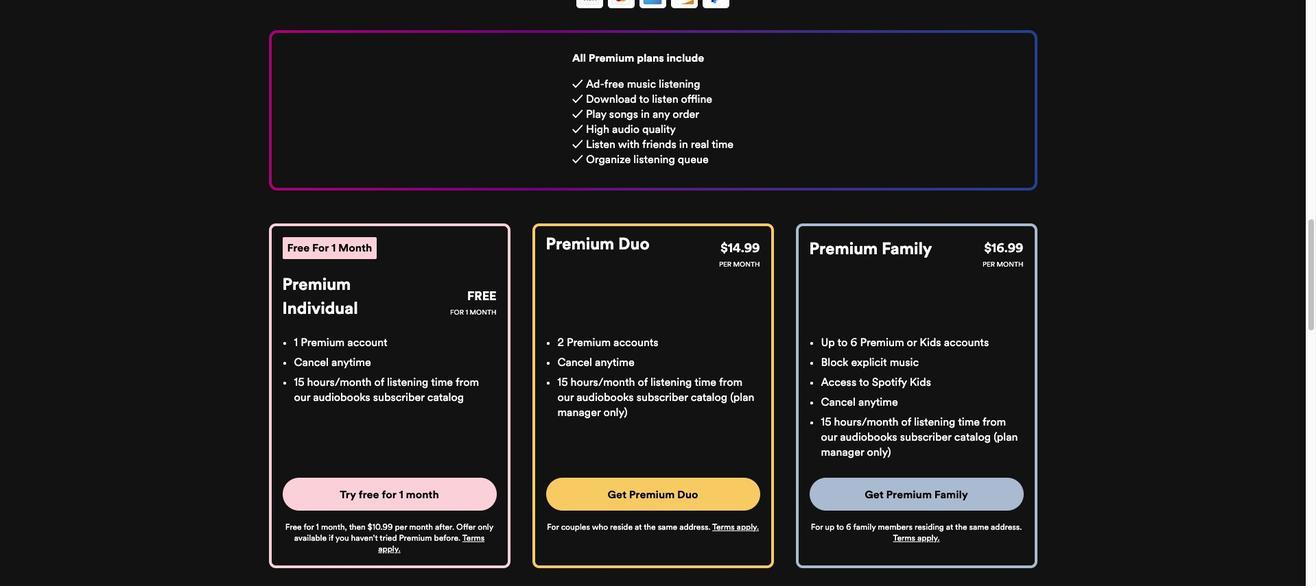 Task type: describe. For each thing, give the bounding box(es) containing it.
same inside for up to 6 family members residing at the same address. terms apply.
[[970, 521, 989, 533]]

hours/month for accounts
[[571, 374, 635, 390]]

15 for 1
[[294, 374, 305, 390]]

members
[[878, 521, 913, 533]]

1 for month,
[[316, 521, 319, 533]]

anytime for account
[[332, 355, 371, 370]]

month for premium family
[[997, 260, 1024, 269]]

after.
[[435, 521, 454, 533]]

queue
[[678, 152, 709, 167]]

access to spotify kids
[[821, 374, 932, 390]]

1 for month
[[466, 308, 468, 317]]

6 inside for up to 6 family members residing at the same address. terms apply.
[[847, 521, 852, 533]]

friends
[[643, 137, 677, 152]]

music for explicit
[[890, 355, 919, 370]]

2 horizontal spatial subscriber
[[900, 429, 952, 445]]

0 horizontal spatial (plan
[[731, 390, 755, 405]]

terms apply. link for free for 1 month, then $10.99 per month after. offer only available if you haven't tried premium before.
[[378, 532, 485, 555]]

1 vertical spatial family
[[935, 487, 969, 502]]

$14.99 per month
[[719, 240, 760, 269]]

access
[[821, 374, 857, 390]]

15 hours/month of listening time from our audiobooks subscriber catalog
[[294, 374, 479, 405]]

get premium family link
[[810, 478, 1024, 511]]

only
[[478, 521, 494, 533]]

1 horizontal spatial apply.
[[737, 521, 759, 533]]

tried
[[380, 532, 397, 544]]

month inside free for 1 month, then $10.99 per month after. offer only available if you haven't tried premium before.
[[409, 521, 433, 533]]

2 horizontal spatial 15
[[821, 414, 832, 429]]

explicit
[[852, 355, 887, 370]]

who
[[592, 521, 608, 533]]

2 horizontal spatial hours/month
[[835, 414, 899, 429]]

apply. inside terms apply.
[[378, 543, 401, 555]]

or
[[907, 335, 917, 350]]

1 vertical spatial manager
[[821, 445, 865, 460]]

1 same from the left
[[658, 521, 678, 533]]

0 vertical spatial in
[[641, 107, 650, 122]]

2 horizontal spatial cancel anytime
[[821, 394, 898, 410]]

haven't
[[351, 532, 378, 544]]

get for get premium duo
[[608, 487, 627, 502]]

listen
[[586, 137, 616, 152]]

family
[[854, 521, 876, 533]]

1 horizontal spatial terms
[[713, 521, 735, 533]]

free for try
[[359, 487, 379, 502]]

1 down the individual
[[294, 335, 298, 350]]

of for 2 premium accounts
[[638, 374, 648, 390]]

of for 1 premium account
[[374, 374, 384, 390]]

paypal logo image
[[706, 0, 726, 5]]

visa logo image
[[580, 0, 600, 5]]

free for 1 month, then $10.99 per month after. offer only available if you haven't tried premium before.
[[285, 521, 494, 544]]

per for premium family
[[983, 260, 995, 269]]

at inside for up to 6 family members residing at the same address. terms apply.
[[947, 521, 954, 533]]

mastercard logo image
[[612, 0, 632, 5]]

month for premium duo
[[734, 260, 760, 269]]

available
[[294, 532, 327, 544]]

ad-
[[586, 76, 605, 91]]

2
[[558, 335, 564, 350]]

download
[[586, 91, 637, 107]]

offer
[[456, 521, 476, 533]]

then
[[349, 521, 366, 533]]

per for premium duo
[[719, 260, 732, 269]]

1 vertical spatial in
[[680, 137, 688, 152]]

free for 1 month
[[450, 287, 497, 317]]

1 inside try free for 1 month link
[[399, 487, 404, 502]]

if
[[329, 532, 334, 544]]

month inside try free for 1 month link
[[406, 487, 439, 502]]

order
[[673, 107, 700, 122]]

for couples who reside at the same address. terms apply.
[[547, 521, 759, 533]]

for for for up to 6 family members residing at the same address. terms apply.
[[811, 521, 823, 533]]

terms apply. link for for up to 6 family members residing at the same address.
[[894, 532, 940, 544]]

2 premium accounts
[[558, 335, 659, 350]]

block explicit music
[[821, 355, 919, 370]]

1 horizontal spatial 15 hours/month of listening time from our audiobooks subscriber catalog (plan manager only)
[[821, 414, 1018, 460]]

audio
[[612, 122, 640, 137]]

try
[[340, 487, 356, 502]]

premium individual
[[283, 273, 358, 320]]

up
[[825, 521, 835, 533]]

$14.99
[[721, 240, 760, 257]]

high
[[586, 122, 610, 137]]

play
[[586, 107, 607, 122]]

get premium family
[[865, 487, 969, 502]]

individual
[[283, 297, 358, 320]]

1 address. from the left
[[680, 521, 711, 533]]

premium family
[[810, 238, 933, 260]]

2 horizontal spatial anytime
[[859, 394, 898, 410]]

0 vertical spatial only)
[[604, 405, 628, 420]]

the inside for up to 6 family members residing at the same address. terms apply.
[[956, 521, 968, 533]]

songs
[[610, 107, 638, 122]]

0 horizontal spatial family
[[882, 238, 933, 260]]

get premium duo
[[608, 487, 699, 502]]

our for 2
[[558, 390, 574, 405]]

terms apply.
[[378, 532, 485, 555]]

plans
[[637, 50, 664, 65]]

1 horizontal spatial (plan
[[994, 429, 1018, 445]]

2 horizontal spatial from
[[983, 414, 1007, 429]]

listen
[[652, 91, 679, 107]]

anytime for accounts
[[595, 355, 635, 370]]

cancel for 1
[[294, 355, 329, 370]]

1 for month
[[332, 240, 336, 255]]

quality
[[643, 122, 676, 137]]

audiobooks for account
[[313, 390, 370, 405]]

hours/month for account
[[307, 374, 372, 390]]

offline
[[681, 91, 713, 107]]

1 horizontal spatial only)
[[867, 445, 891, 460]]

premium inside "link"
[[629, 487, 675, 502]]

with
[[618, 137, 640, 152]]

from for accounts
[[719, 374, 743, 390]]

cancel anytime for account
[[294, 355, 371, 370]]

real
[[691, 137, 709, 152]]

free for free for 1 month
[[287, 240, 310, 255]]



Task type: vqa. For each thing, say whether or not it's contained in the screenshot.
bottommost music
yes



Task type: locate. For each thing, give the bounding box(es) containing it.
0 horizontal spatial manager
[[558, 405, 601, 420]]

audiobooks down 2 premium accounts
[[577, 390, 634, 405]]

1 horizontal spatial cancel
[[558, 355, 593, 370]]

get premium duo link
[[546, 478, 760, 511]]

15 for 2
[[558, 374, 568, 390]]

hours/month down the access to spotify kids
[[835, 414, 899, 429]]

audiobooks for accounts
[[577, 390, 634, 405]]

our down 1 premium account at the left of the page
[[294, 390, 310, 405]]

our for 1
[[294, 390, 310, 405]]

0 horizontal spatial anytime
[[332, 355, 371, 370]]

month inside free for 1 month
[[470, 308, 497, 317]]

1 horizontal spatial terms apply. link
[[713, 521, 759, 533]]

for inside free for 1 month, then $10.99 per month after. offer only available if you haven't tried premium before.
[[304, 521, 314, 533]]

anytime down 2 premium accounts
[[595, 355, 635, 370]]

cancel down 1 premium account at the left of the page
[[294, 355, 329, 370]]

per inside $16.99 per month
[[983, 260, 995, 269]]

month inside $16.99 per month
[[997, 260, 1024, 269]]

premium inside premium individual
[[283, 273, 351, 296]]

catalog inside 15 hours/month of listening time from our audiobooks subscriber catalog
[[428, 390, 464, 405]]

2 horizontal spatial month
[[997, 260, 1024, 269]]

organize
[[586, 152, 631, 167]]

catalog
[[428, 390, 464, 405], [691, 390, 728, 405], [955, 429, 991, 445]]

month up premium individual
[[339, 240, 372, 255]]

subscriber for 1 premium account
[[373, 390, 425, 405]]

try free for 1 month link
[[283, 478, 497, 511]]

cancel down access at right
[[821, 394, 856, 410]]

1 horizontal spatial address.
[[991, 521, 1022, 533]]

our down access at right
[[821, 429, 838, 445]]

free
[[605, 76, 624, 91], [359, 487, 379, 502]]

of down account
[[374, 374, 384, 390]]

hours/month inside 15 hours/month of listening time from our audiobooks subscriber catalog
[[307, 374, 372, 390]]

manager
[[558, 405, 601, 420], [821, 445, 865, 460]]

free
[[468, 287, 497, 304]]

0 horizontal spatial accounts
[[614, 335, 659, 350]]

accounts
[[614, 335, 659, 350], [944, 335, 989, 350]]

month down '$14.99' at the right of the page
[[734, 260, 760, 269]]

1 vertical spatial for
[[382, 487, 397, 502]]

2 horizontal spatial cancel
[[821, 394, 856, 410]]

6 left family
[[847, 521, 852, 533]]

couples
[[561, 521, 590, 533]]

kids right the spotify
[[910, 374, 932, 390]]

0 horizontal spatial subscriber
[[373, 390, 425, 405]]

1 the from the left
[[644, 521, 656, 533]]

0 horizontal spatial in
[[641, 107, 650, 122]]

from
[[456, 374, 479, 390], [719, 374, 743, 390], [983, 414, 1007, 429]]

apply. inside for up to 6 family members residing at the same address. terms apply.
[[918, 532, 940, 544]]

0 vertical spatial month
[[339, 240, 372, 255]]

cancel anytime
[[294, 355, 371, 370], [558, 355, 635, 370], [821, 394, 898, 410]]

1 accounts from the left
[[614, 335, 659, 350]]

0 horizontal spatial our
[[294, 390, 310, 405]]

1 horizontal spatial music
[[890, 355, 919, 370]]

0 vertical spatial kids
[[920, 335, 942, 350]]

in
[[641, 107, 650, 122], [680, 137, 688, 152]]

1 vertical spatial music
[[890, 355, 919, 370]]

for up to 6 family members residing at the same address. terms apply.
[[811, 521, 1022, 544]]

free up songs at the left of the page
[[605, 76, 624, 91]]

before.
[[434, 532, 461, 544]]

music for free
[[627, 76, 656, 91]]

1 horizontal spatial audiobooks
[[577, 390, 634, 405]]

the right residing
[[956, 521, 968, 533]]

2 per from the left
[[983, 260, 995, 269]]

1 vertical spatial month
[[406, 487, 439, 502]]

music down all premium plans include
[[627, 76, 656, 91]]

cancel anytime down the access to spotify kids
[[821, 394, 898, 410]]

1 horizontal spatial accounts
[[944, 335, 989, 350]]

2 for from the left
[[811, 521, 823, 533]]

0 horizontal spatial 15 hours/month of listening time from our audiobooks subscriber catalog (plan manager only)
[[558, 374, 755, 420]]

0 horizontal spatial 15
[[294, 374, 305, 390]]

subscriber inside 15 hours/month of listening time from our audiobooks subscriber catalog
[[373, 390, 425, 405]]

2 horizontal spatial of
[[902, 414, 912, 429]]

get for get premium family
[[865, 487, 884, 502]]

of down the spotify
[[902, 414, 912, 429]]

subscriber
[[373, 390, 425, 405], [637, 390, 688, 405], [900, 429, 952, 445]]

for for month
[[312, 240, 329, 255]]

15 down 2
[[558, 374, 568, 390]]

1 vertical spatial free
[[359, 487, 379, 502]]

get up reside
[[608, 487, 627, 502]]

1 horizontal spatial at
[[947, 521, 954, 533]]

time inside ad-free music listening download to listen offline play songs in any order high audio quality listen with friends in real time organize listening queue
[[712, 137, 734, 152]]

1 horizontal spatial duo
[[678, 487, 699, 502]]

15 down access at right
[[821, 414, 832, 429]]

catalog for accounts
[[691, 390, 728, 405]]

1 inside free for 1 month, then $10.99 per month after. offer only available if you haven't tried premium before.
[[316, 521, 319, 533]]

0 horizontal spatial from
[[456, 374, 479, 390]]

try free for 1 month
[[340, 487, 439, 502]]

month down the $16.99 at the top right
[[997, 260, 1024, 269]]

subscriber for 2 premium accounts
[[637, 390, 688, 405]]

anytime down the access to spotify kids
[[859, 394, 898, 410]]

music
[[627, 76, 656, 91], [890, 355, 919, 370]]

0 vertical spatial 6
[[851, 335, 858, 350]]

per
[[395, 521, 407, 533]]

month up per
[[406, 487, 439, 502]]

0 vertical spatial family
[[882, 238, 933, 260]]

premium duo
[[546, 233, 650, 255]]

1 for from the left
[[547, 521, 559, 533]]

up to 6 premium or kids accounts
[[821, 335, 989, 350]]

free right try
[[359, 487, 379, 502]]

the right reside
[[644, 521, 656, 533]]

for up $10.99
[[382, 487, 397, 502]]

0 horizontal spatial at
[[635, 521, 642, 533]]

terms inside terms apply.
[[463, 532, 485, 544]]

2 horizontal spatial our
[[821, 429, 838, 445]]

0 vertical spatial (plan
[[731, 390, 755, 405]]

month
[[734, 260, 760, 269], [997, 260, 1024, 269], [470, 308, 497, 317]]

our inside 15 hours/month of listening time from our audiobooks subscriber catalog
[[294, 390, 310, 405]]

0 horizontal spatial month
[[470, 308, 497, 317]]

2 vertical spatial month
[[409, 521, 433, 533]]

$16.99
[[985, 240, 1024, 257]]

0 horizontal spatial get
[[608, 487, 627, 502]]

1 inside free for 1 month
[[466, 308, 468, 317]]

1 horizontal spatial cancel anytime
[[558, 355, 635, 370]]

same
[[658, 521, 678, 533], [970, 521, 989, 533]]

cancel anytime down 1 premium account at the left of the page
[[294, 355, 371, 370]]

0 vertical spatial manager
[[558, 405, 601, 420]]

time
[[712, 137, 734, 152], [431, 374, 453, 390], [695, 374, 717, 390], [958, 414, 980, 429]]

month,
[[321, 521, 347, 533]]

get inside "link"
[[608, 487, 627, 502]]

1 horizontal spatial free
[[605, 76, 624, 91]]

1 at from the left
[[635, 521, 642, 533]]

music down up to 6 premium or kids accounts
[[890, 355, 919, 370]]

to inside for up to 6 family members residing at the same address. terms apply.
[[837, 521, 844, 533]]

1 horizontal spatial our
[[558, 390, 574, 405]]

for up premium individual
[[312, 240, 329, 255]]

0 vertical spatial for
[[312, 240, 329, 255]]

anytime down 1 premium account at the left of the page
[[332, 355, 371, 370]]

you
[[335, 532, 349, 544]]

15 inside 15 hours/month of listening time from our audiobooks subscriber catalog
[[294, 374, 305, 390]]

2 horizontal spatial apply.
[[918, 532, 940, 544]]

free for ad-
[[605, 76, 624, 91]]

0 horizontal spatial cancel
[[294, 355, 329, 370]]

free up premium individual
[[287, 240, 310, 255]]

for inside for up to 6 family members residing at the same address. terms apply.
[[811, 521, 823, 533]]

from for account
[[456, 374, 479, 390]]

at right residing
[[947, 521, 954, 533]]

amex logo image
[[643, 0, 663, 5]]

month right per
[[409, 521, 433, 533]]

our
[[294, 390, 310, 405], [558, 390, 574, 405], [821, 429, 838, 445]]

terms inside for up to 6 family members residing at the same address. terms apply.
[[894, 532, 916, 544]]

in left any
[[641, 107, 650, 122]]

for left the couples
[[547, 521, 559, 533]]

audiobooks down the access to spotify kids
[[840, 429, 898, 445]]

1 horizontal spatial anytime
[[595, 355, 635, 370]]

all
[[573, 50, 586, 65]]

15 hours/month of listening time from our audiobooks subscriber catalog (plan manager only)
[[558, 374, 755, 420], [821, 414, 1018, 460]]

for
[[450, 308, 464, 317]]

1 horizontal spatial in
[[680, 137, 688, 152]]

per down '$14.99' at the right of the page
[[719, 260, 732, 269]]

1 horizontal spatial catalog
[[691, 390, 728, 405]]

terms apply. link for for couples who reside at the same address.
[[713, 521, 759, 533]]

0 horizontal spatial the
[[644, 521, 656, 533]]

0 horizontal spatial address.
[[680, 521, 711, 533]]

cancel for 2
[[558, 355, 593, 370]]

get
[[608, 487, 627, 502], [865, 487, 884, 502]]

terms apply. link
[[713, 521, 759, 533], [378, 532, 485, 555], [894, 532, 940, 544]]

spotify
[[872, 374, 907, 390]]

cancel anytime for accounts
[[558, 355, 635, 370]]

at
[[635, 521, 642, 533], [947, 521, 954, 533]]

for
[[312, 240, 329, 255], [382, 487, 397, 502], [304, 521, 314, 533]]

6 up explicit
[[851, 335, 858, 350]]

15
[[294, 374, 305, 390], [558, 374, 568, 390], [821, 414, 832, 429]]

duo
[[619, 233, 650, 255], [678, 487, 699, 502]]

0 horizontal spatial of
[[374, 374, 384, 390]]

to inside ad-free music listening download to listen offline play songs in any order high audio quality listen with friends in real time organize listening queue
[[639, 91, 650, 107]]

premium
[[589, 50, 635, 65], [546, 233, 615, 255], [810, 238, 878, 260], [283, 273, 351, 296], [301, 335, 345, 350], [567, 335, 611, 350], [861, 335, 905, 350], [629, 487, 675, 502], [887, 487, 932, 502], [399, 532, 432, 544]]

1 horizontal spatial manager
[[821, 445, 865, 460]]

15 down 1 premium account at the left of the page
[[294, 374, 305, 390]]

1 get from the left
[[608, 487, 627, 502]]

listening inside 15 hours/month of listening time from our audiobooks subscriber catalog
[[387, 374, 429, 390]]

1 horizontal spatial from
[[719, 374, 743, 390]]

the
[[644, 521, 656, 533], [956, 521, 968, 533]]

for for for couples who reside at the same address. terms apply.
[[547, 521, 559, 533]]

2 vertical spatial for
[[304, 521, 314, 533]]

0 vertical spatial duo
[[619, 233, 650, 255]]

account
[[348, 335, 388, 350]]

free for free for 1 month, then $10.99 per month after. offer only available if you haven't tried premium before.
[[285, 521, 302, 533]]

1 horizontal spatial hours/month
[[571, 374, 635, 390]]

1 horizontal spatial get
[[865, 487, 884, 502]]

1 horizontal spatial month
[[734, 260, 760, 269]]

1 per from the left
[[719, 260, 732, 269]]

for for month,
[[304, 521, 314, 533]]

1 up premium individual
[[332, 240, 336, 255]]

1 right for
[[466, 308, 468, 317]]

0 horizontal spatial for
[[547, 521, 559, 533]]

any
[[653, 107, 670, 122]]

block
[[821, 355, 849, 370]]

of inside 15 hours/month of listening time from our audiobooks subscriber catalog
[[374, 374, 384, 390]]

kids right or
[[920, 335, 942, 350]]

per inside $14.99 per month
[[719, 260, 732, 269]]

0 horizontal spatial terms
[[463, 532, 485, 544]]

listening
[[659, 76, 701, 91], [634, 152, 675, 167], [387, 374, 429, 390], [651, 374, 692, 390], [914, 414, 956, 429]]

ad-free music listening download to listen offline play songs in any order high audio quality listen with friends in real time organize listening queue
[[586, 76, 734, 167]]

0 horizontal spatial per
[[719, 260, 732, 269]]

audiobooks inside 15 hours/month of listening time from our audiobooks subscriber catalog
[[313, 390, 370, 405]]

for
[[547, 521, 559, 533], [811, 521, 823, 533]]

address.
[[680, 521, 711, 533], [991, 521, 1022, 533]]

our down 2
[[558, 390, 574, 405]]

cancel anytime down 2 premium accounts
[[558, 355, 635, 370]]

for left if
[[304, 521, 314, 533]]

1 vertical spatial kids
[[910, 374, 932, 390]]

discover logo image
[[675, 0, 695, 5]]

0 vertical spatial music
[[627, 76, 656, 91]]

2 horizontal spatial catalog
[[955, 429, 991, 445]]

0 horizontal spatial duo
[[619, 233, 650, 255]]

0 horizontal spatial music
[[627, 76, 656, 91]]

2 the from the left
[[956, 521, 968, 533]]

free inside free for 1 month, then $10.99 per month after. offer only available if you haven't tried premium before.
[[285, 521, 302, 533]]

1 vertical spatial free
[[285, 521, 302, 533]]

$10.99
[[368, 521, 393, 533]]

duo inside "link"
[[678, 487, 699, 502]]

in left "real"
[[680, 137, 688, 152]]

per down the $16.99 at the top right
[[983, 260, 995, 269]]

0 horizontal spatial catalog
[[428, 390, 464, 405]]

0 vertical spatial free
[[287, 240, 310, 255]]

from inside 15 hours/month of listening time from our audiobooks subscriber catalog
[[456, 374, 479, 390]]

same down 'get premium duo'
[[658, 521, 678, 533]]

up
[[821, 335, 835, 350]]

1 premium account
[[294, 335, 388, 350]]

hours/month
[[307, 374, 372, 390], [571, 374, 635, 390], [835, 414, 899, 429]]

1 horizontal spatial family
[[935, 487, 969, 502]]

0 horizontal spatial same
[[658, 521, 678, 533]]

music inside ad-free music listening download to listen offline play songs in any order high audio quality listen with friends in real time organize listening queue
[[627, 76, 656, 91]]

include
[[667, 50, 705, 65]]

to
[[639, 91, 650, 107], [838, 335, 848, 350], [859, 374, 870, 390], [837, 521, 844, 533]]

1 vertical spatial 6
[[847, 521, 852, 533]]

hours/month down 1 premium account at the left of the page
[[307, 374, 372, 390]]

get up family
[[865, 487, 884, 502]]

1
[[332, 240, 336, 255], [466, 308, 468, 317], [294, 335, 298, 350], [399, 487, 404, 502], [316, 521, 319, 533]]

0 horizontal spatial cancel anytime
[[294, 355, 371, 370]]

reside
[[610, 521, 633, 533]]

cancel down 2
[[558, 355, 593, 370]]

2 get from the left
[[865, 487, 884, 502]]

premium inside free for 1 month, then $10.99 per month after. offer only available if you haven't tried premium before.
[[399, 532, 432, 544]]

month down the free
[[470, 308, 497, 317]]

2 horizontal spatial terms
[[894, 532, 916, 544]]

at right reside
[[635, 521, 642, 533]]

0 horizontal spatial hours/month
[[307, 374, 372, 390]]

1 horizontal spatial same
[[970, 521, 989, 533]]

hours/month down 2 premium accounts
[[571, 374, 635, 390]]

6
[[851, 335, 858, 350], [847, 521, 852, 533]]

free left if
[[285, 521, 302, 533]]

2 address. from the left
[[991, 521, 1022, 533]]

0 horizontal spatial terms apply. link
[[378, 532, 485, 555]]

month inside $14.99 per month
[[734, 260, 760, 269]]

of down 2 premium accounts
[[638, 374, 648, 390]]

1 vertical spatial only)
[[867, 445, 891, 460]]

audiobooks down 1 premium account at the left of the page
[[313, 390, 370, 405]]

2 at from the left
[[947, 521, 954, 533]]

0 horizontal spatial free
[[359, 487, 379, 502]]

1 horizontal spatial subscriber
[[637, 390, 688, 405]]

cancel
[[294, 355, 329, 370], [558, 355, 593, 370], [821, 394, 856, 410]]

0 horizontal spatial apply.
[[378, 543, 401, 555]]

time inside 15 hours/month of listening time from our audiobooks subscriber catalog
[[431, 374, 453, 390]]

free
[[287, 240, 310, 255], [285, 521, 302, 533]]

anytime
[[332, 355, 371, 370], [595, 355, 635, 370], [859, 394, 898, 410]]

1 vertical spatial duo
[[678, 487, 699, 502]]

0 vertical spatial free
[[605, 76, 624, 91]]

$16.99 per month
[[983, 240, 1024, 269]]

residing
[[915, 521, 945, 533]]

same right residing
[[970, 521, 989, 533]]

1 left "month,"
[[316, 521, 319, 533]]

of
[[374, 374, 384, 390], [638, 374, 648, 390], [902, 414, 912, 429]]

2 horizontal spatial audiobooks
[[840, 429, 898, 445]]

1 up per
[[399, 487, 404, 502]]

audiobooks
[[313, 390, 370, 405], [577, 390, 634, 405], [840, 429, 898, 445]]

for left up
[[811, 521, 823, 533]]

catalog for account
[[428, 390, 464, 405]]

1 horizontal spatial of
[[638, 374, 648, 390]]

1 horizontal spatial for
[[811, 521, 823, 533]]

0 horizontal spatial only)
[[604, 405, 628, 420]]

all premium plans include
[[573, 50, 705, 65]]

address. inside for up to 6 family members residing at the same address. terms apply.
[[991, 521, 1022, 533]]

kids
[[920, 335, 942, 350], [910, 374, 932, 390]]

family
[[882, 238, 933, 260], [935, 487, 969, 502]]

free for 1 month
[[287, 240, 372, 255]]

2 accounts from the left
[[944, 335, 989, 350]]

1 vertical spatial (plan
[[994, 429, 1018, 445]]

free inside ad-free music listening download to listen offline play songs in any order high audio quality listen with friends in real time organize listening queue
[[605, 76, 624, 91]]

1 horizontal spatial the
[[956, 521, 968, 533]]

2 same from the left
[[970, 521, 989, 533]]



